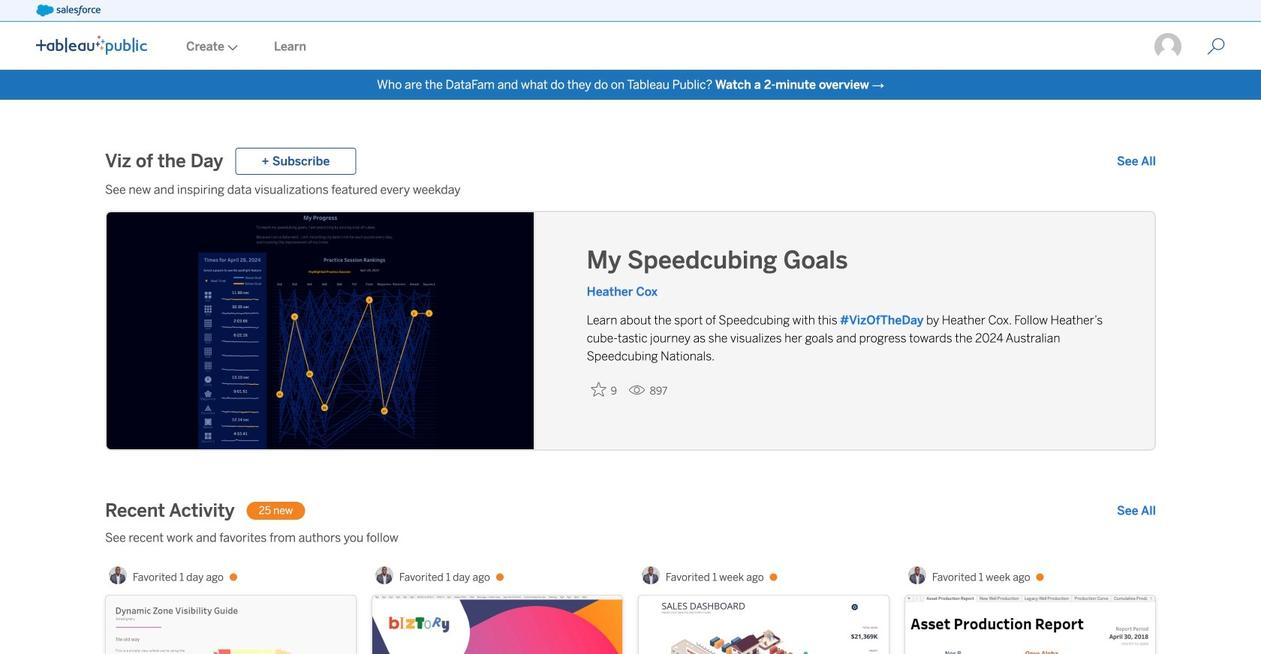Task type: vqa. For each thing, say whether or not it's contained in the screenshot.
second 'add favorite' button from left
no



Task type: describe. For each thing, give the bounding box(es) containing it.
logo image
[[36, 35, 147, 55]]

1 tich mabiza image from the left
[[109, 567, 127, 585]]

go to search image
[[1190, 38, 1244, 56]]

tara.schultz image
[[1154, 32, 1184, 62]]

Add Favorite button
[[587, 378, 623, 402]]

2 tich mabiza image from the left
[[642, 567, 660, 585]]

create image
[[225, 45, 238, 51]]

recent activity heading
[[105, 499, 235, 524]]

2 tich mabiza image from the left
[[909, 567, 927, 585]]

salesforce logo image
[[36, 5, 101, 17]]



Task type: locate. For each thing, give the bounding box(es) containing it.
0 horizontal spatial tich mabiza image
[[109, 567, 127, 585]]

tich mabiza image
[[109, 567, 127, 585], [909, 567, 927, 585]]

see all recent activity element
[[1118, 502, 1157, 521]]

see recent work and favorites from authors you follow element
[[105, 530, 1157, 548]]

1 horizontal spatial tich mabiza image
[[909, 567, 927, 585]]

viz of the day heading
[[105, 149, 223, 174]]

see all viz of the day element
[[1118, 152, 1157, 170]]

tich mabiza image
[[375, 567, 393, 585], [642, 567, 660, 585]]

0 horizontal spatial tich mabiza image
[[375, 567, 393, 585]]

tableau public viz of the day image
[[107, 213, 535, 453]]

1 tich mabiza image from the left
[[375, 567, 393, 585]]

1 horizontal spatial tich mabiza image
[[642, 567, 660, 585]]

see new and inspiring data visualizations featured every weekday element
[[105, 181, 1157, 199]]

add favorite image
[[592, 382, 607, 397]]



